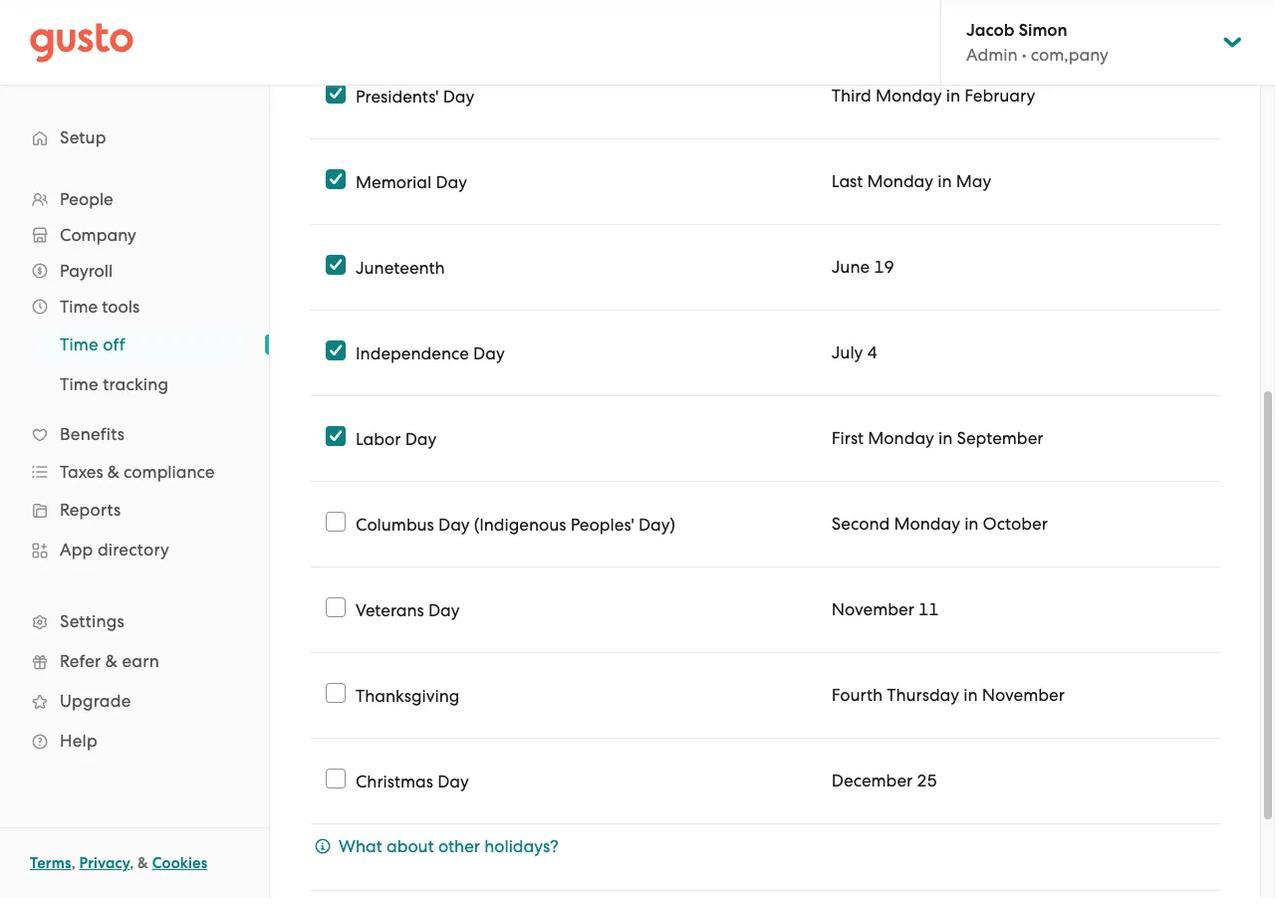 Task type: describe. For each thing, give the bounding box(es) containing it.
december
[[832, 771, 913, 791]]

last
[[832, 171, 863, 191]]

taxes & compliance button
[[20, 454, 249, 490]]

(indigenous
[[474, 515, 566, 535]]

25
[[917, 771, 937, 791]]

payroll button
[[20, 253, 249, 289]]

thursday
[[887, 686, 960, 705]]

time tools
[[60, 297, 140, 317]]

upgrade link
[[20, 684, 249, 719]]

directory
[[98, 540, 169, 560]]

day for independence
[[473, 343, 505, 363]]

refer & earn link
[[20, 644, 249, 680]]

simon
[[1019, 20, 1068, 41]]

Last Monday in May checkbox
[[326, 169, 346, 189]]

monday for last
[[867, 171, 934, 191]]

time for time off
[[60, 335, 99, 355]]

day for memorial
[[436, 172, 467, 192]]

day for veterans
[[428, 600, 460, 620]]

june 19
[[832, 257, 895, 277]]

4
[[867, 343, 878, 363]]

help link
[[20, 723, 249, 759]]

monday for second
[[894, 514, 960, 534]]

reports link
[[20, 492, 249, 528]]

11
[[919, 600, 939, 620]]

presidents' day
[[356, 86, 475, 106]]

day for labor
[[405, 429, 437, 449]]

monday for third
[[876, 86, 942, 106]]

list containing time off
[[0, 325, 269, 405]]

setup
[[60, 128, 106, 147]]

list containing people
[[0, 181, 269, 761]]

admin
[[967, 45, 1018, 65]]

upgrade
[[60, 692, 131, 711]]

privacy
[[79, 855, 130, 873]]

in for may
[[938, 171, 952, 191]]

setup link
[[20, 120, 249, 155]]

independence day
[[356, 343, 505, 363]]

december 25
[[832, 771, 937, 791]]

october
[[983, 514, 1048, 534]]

what
[[339, 837, 382, 857]]

first
[[832, 428, 864, 448]]

jacob
[[967, 20, 1015, 41]]

columbus
[[356, 515, 434, 535]]

people
[[60, 189, 113, 209]]

19
[[874, 257, 895, 277]]

day)
[[639, 515, 676, 535]]

terms link
[[30, 855, 71, 873]]

module__icon___go7vc image
[[315, 839, 331, 855]]

columbus day (indigenous peoples' day)
[[356, 515, 676, 535]]

juneteenth
[[356, 258, 445, 277]]

labor day
[[356, 429, 437, 449]]

first monday in september
[[832, 428, 1044, 448]]

Third Monday in February checkbox
[[326, 84, 346, 104]]

fourth
[[832, 686, 883, 705]]

third
[[832, 86, 872, 106]]

time for time tools
[[60, 297, 98, 317]]

second monday in october
[[832, 514, 1048, 534]]

day for columbus
[[438, 515, 470, 535]]

•
[[1022, 45, 1027, 65]]

september
[[957, 428, 1044, 448]]

time for time tracking
[[60, 375, 99, 395]]

Second Monday in October checkbox
[[326, 512, 346, 532]]

taxes & compliance
[[60, 462, 215, 482]]

day for presidents'
[[443, 86, 475, 106]]

february
[[965, 86, 1036, 106]]

thanksgiving
[[356, 686, 460, 706]]

labor
[[356, 429, 401, 449]]

cookies
[[152, 855, 208, 873]]

other
[[438, 837, 480, 857]]

refer
[[60, 652, 101, 672]]

november 11
[[832, 600, 939, 620]]

settings
[[60, 612, 124, 632]]

veterans
[[356, 600, 424, 620]]

off
[[103, 335, 125, 355]]

company
[[60, 225, 136, 245]]

home image
[[30, 22, 134, 62]]

privacy link
[[79, 855, 130, 873]]

in for october
[[965, 514, 979, 534]]

monday for first
[[868, 428, 934, 448]]



Task type: locate. For each thing, give the bounding box(es) containing it.
fourth thursday in november
[[832, 686, 1065, 705]]

july 4
[[832, 343, 878, 363]]

2 list from the top
[[0, 325, 269, 405]]

time left the off
[[60, 335, 99, 355]]

2 time from the top
[[60, 335, 99, 355]]

July 4 checkbox
[[326, 341, 346, 361]]

1 vertical spatial time
[[60, 335, 99, 355]]

2 vertical spatial &
[[138, 855, 148, 873]]

3 time from the top
[[60, 375, 99, 395]]

in left may
[[938, 171, 952, 191]]

company button
[[20, 217, 249, 253]]

&
[[107, 462, 119, 482], [105, 652, 118, 672], [138, 855, 148, 873]]

& inside dropdown button
[[107, 462, 119, 482]]

1 , from the left
[[71, 855, 76, 873]]

july
[[832, 343, 863, 363]]

day right "labor"
[[405, 429, 437, 449]]

benefits
[[60, 424, 125, 444]]

cookies button
[[152, 852, 208, 876]]

& left earn
[[105, 652, 118, 672]]

time tracking
[[60, 375, 169, 395]]

in left "september"
[[939, 428, 953, 448]]

, left the cookies
[[130, 855, 134, 873]]

day right columbus
[[438, 515, 470, 535]]

may
[[956, 171, 992, 191]]

1 horizontal spatial november
[[982, 686, 1065, 705]]

time off link
[[36, 327, 249, 363]]

day
[[443, 86, 475, 106], [436, 172, 467, 192], [473, 343, 505, 363], [405, 429, 437, 449], [438, 515, 470, 535], [428, 600, 460, 620], [438, 772, 469, 792]]

jacob simon admin • com,pany
[[967, 20, 1109, 65]]

payroll
[[60, 261, 113, 281]]

app directory link
[[20, 532, 249, 568]]

people button
[[20, 181, 249, 217]]

& for compliance
[[107, 462, 119, 482]]

terms , privacy , & cookies
[[30, 855, 208, 873]]

Fourth Thursday in November checkbox
[[326, 684, 346, 703]]

presidents'
[[356, 86, 439, 106]]

time tracking link
[[36, 367, 249, 403]]

november
[[832, 600, 915, 620], [982, 686, 1065, 705]]

in for february
[[946, 86, 961, 106]]

day right presidents' in the left of the page
[[443, 86, 475, 106]]

First Monday in September checkbox
[[326, 426, 346, 446]]

1 vertical spatial &
[[105, 652, 118, 672]]

peoples'
[[571, 515, 634, 535]]

benefits link
[[20, 416, 249, 452]]

1 vertical spatial november
[[982, 686, 1065, 705]]

about
[[387, 837, 434, 857]]

day right christmas
[[438, 772, 469, 792]]

monday right 'third'
[[876, 86, 942, 106]]

monday right second
[[894, 514, 960, 534]]

0 horizontal spatial ,
[[71, 855, 76, 873]]

0 vertical spatial november
[[832, 600, 915, 620]]

2 , from the left
[[130, 855, 134, 873]]

1 list from the top
[[0, 181, 269, 761]]

2 vertical spatial time
[[60, 375, 99, 395]]

tools
[[102, 297, 140, 317]]

app
[[60, 540, 93, 560]]

help
[[60, 731, 98, 751]]

monday right first
[[868, 428, 934, 448]]

day right memorial
[[436, 172, 467, 192]]

settings link
[[20, 604, 249, 640]]

june
[[832, 257, 870, 277]]

earn
[[122, 652, 159, 672]]

1 time from the top
[[60, 297, 98, 317]]

independence
[[356, 343, 469, 363]]

day right independence
[[473, 343, 505, 363]]

third monday in february
[[832, 86, 1036, 106]]

terms
[[30, 855, 71, 873]]

in for september
[[939, 428, 953, 448]]

app directory
[[60, 540, 169, 560]]

gusto navigation element
[[0, 86, 269, 793]]

compliance
[[124, 462, 215, 482]]

taxes
[[60, 462, 103, 482]]

June 19 checkbox
[[326, 255, 346, 275]]

0 horizontal spatial november
[[832, 600, 915, 620]]

in
[[946, 86, 961, 106], [938, 171, 952, 191], [939, 428, 953, 448], [965, 514, 979, 534], [964, 686, 978, 705]]

in left february
[[946, 86, 961, 106]]

veterans day
[[356, 600, 460, 620]]

in left october
[[965, 514, 979, 534]]

December 25 checkbox
[[326, 769, 346, 789]]

& for earn
[[105, 652, 118, 672]]

time down payroll
[[60, 297, 98, 317]]

what about other holidays?
[[339, 837, 559, 857]]

christmas
[[356, 772, 433, 792]]

0 vertical spatial &
[[107, 462, 119, 482]]

in right 'thursday'
[[964, 686, 978, 705]]

,
[[71, 855, 76, 873], [130, 855, 134, 873]]

second
[[832, 514, 890, 534]]

christmas day
[[356, 772, 469, 792]]

time tools button
[[20, 289, 249, 325]]

0 vertical spatial time
[[60, 297, 98, 317]]

list
[[0, 181, 269, 761], [0, 325, 269, 405]]

what about other holidays? button
[[315, 835, 559, 859]]

day for christmas
[[438, 772, 469, 792]]

day right veterans at left bottom
[[428, 600, 460, 620]]

last monday in may
[[832, 171, 992, 191]]

refer & earn
[[60, 652, 159, 672]]

reports
[[60, 500, 121, 520]]

, left privacy
[[71, 855, 76, 873]]

tracking
[[103, 375, 169, 395]]

November 11 checkbox
[[326, 598, 346, 618]]

in for november
[[964, 686, 978, 705]]

1 horizontal spatial ,
[[130, 855, 134, 873]]

holidays?
[[484, 837, 559, 857]]

monday
[[876, 86, 942, 106], [867, 171, 934, 191], [868, 428, 934, 448], [894, 514, 960, 534]]

time
[[60, 297, 98, 317], [60, 335, 99, 355], [60, 375, 99, 395]]

com,pany
[[1031, 45, 1109, 65]]

time inside dropdown button
[[60, 297, 98, 317]]

time off
[[60, 335, 125, 355]]

monday right last
[[867, 171, 934, 191]]

& right taxes
[[107, 462, 119, 482]]

& left the cookies
[[138, 855, 148, 873]]

memorial
[[356, 172, 432, 192]]

time down time off
[[60, 375, 99, 395]]

memorial day
[[356, 172, 467, 192]]



Task type: vqa. For each thing, say whether or not it's contained in the screenshot.


